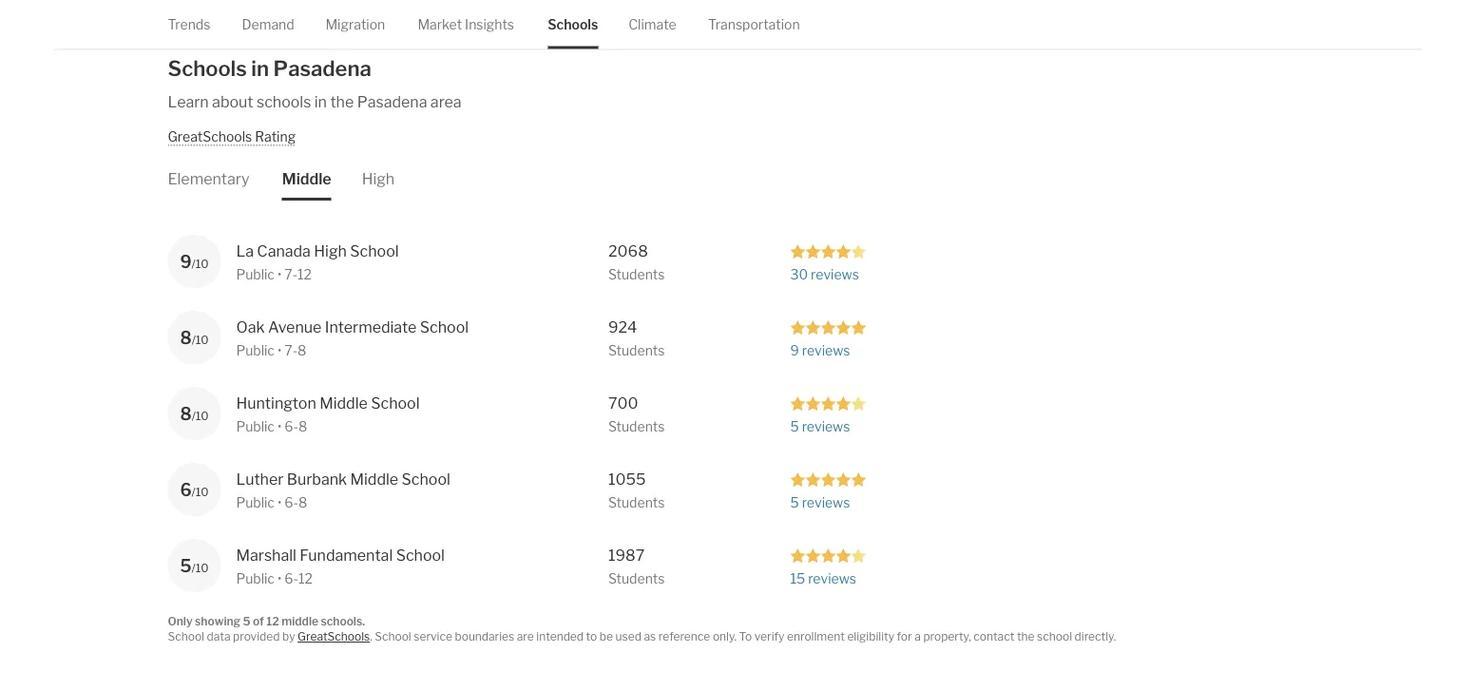 Task type: locate. For each thing, give the bounding box(es) containing it.
rating 4.0 out of 5 element up '30 reviews'
[[791, 243, 867, 259]]

2 rating 4.0 out of 5 element from the top
[[791, 395, 867, 412]]

5 students from the top
[[609, 572, 665, 588]]

schools
[[548, 16, 598, 32], [168, 56, 247, 82]]

0 vertical spatial 7-
[[285, 267, 298, 283]]

8 down huntington
[[299, 419, 307, 436]]

0 vertical spatial 9
[[180, 252, 192, 272]]

2 • from the top
[[278, 343, 282, 360]]

1 /10 from the top
[[192, 257, 209, 271]]

9 down 30
[[791, 343, 800, 360]]

middle down rating
[[282, 170, 332, 188]]

public down 'marshall'
[[236, 572, 275, 588]]

4 public from the top
[[236, 496, 275, 512]]

/10 for la
[[192, 257, 209, 271]]

5 reviews
[[791, 419, 851, 436], [791, 496, 851, 512]]

1 vertical spatial 8 /10
[[180, 404, 209, 425]]

rating 4.0 out of 5 element for 8
[[791, 395, 867, 412]]

12 right of
[[267, 615, 279, 629]]

the left school
[[1018, 631, 1035, 644]]

5 /10 from the top
[[192, 562, 209, 575]]

1 vertical spatial 7-
[[285, 343, 298, 360]]

rating 4.0 out of 5 element up 15 reviews
[[791, 547, 867, 564]]

1987
[[609, 546, 645, 565]]

1 5 reviews from the top
[[791, 419, 851, 436]]

1 6- from the top
[[285, 419, 299, 436]]

1 vertical spatial 12
[[299, 572, 313, 588]]

1 vertical spatial middle
[[320, 394, 368, 413]]

/10 left la
[[192, 257, 209, 271]]

students down 1055
[[609, 496, 665, 512]]

1 vertical spatial 6-
[[285, 496, 299, 512]]

pasadena up learn about schools in the pasadena area
[[274, 56, 372, 82]]

• inside la canada high school public • 7-12
[[278, 267, 282, 283]]

1 horizontal spatial 9
[[791, 343, 800, 360]]

0 vertical spatial rating 4.0 out of 5 element
[[791, 243, 867, 259]]

in right schools in the top of the page
[[315, 93, 327, 111]]

by
[[282, 631, 295, 644]]

1 8 /10 from the top
[[180, 328, 209, 349]]

8 inside luther burbank middle school public • 6-8
[[299, 496, 307, 512]]

0 horizontal spatial greatschools
[[168, 129, 252, 145]]

7- down avenue
[[285, 343, 298, 360]]

2 vertical spatial rating 4.0 out of 5 element
[[791, 547, 867, 564]]

2 students from the top
[[609, 343, 665, 360]]

8
[[180, 328, 192, 349], [298, 343, 307, 360], [180, 404, 192, 425], [299, 419, 307, 436], [299, 496, 307, 512]]

1 rating 4.0 out of 5 element from the top
[[791, 243, 867, 259]]

students for 2068
[[609, 267, 665, 283]]

1 public from the top
[[236, 267, 275, 283]]

to
[[740, 631, 753, 644]]

/10 inside 5 /10
[[192, 562, 209, 575]]

2 7- from the top
[[285, 343, 298, 360]]

1 vertical spatial schools
[[168, 56, 247, 82]]

9 reviews
[[791, 343, 851, 360]]

market insights
[[418, 16, 515, 32]]

1 vertical spatial greatschools
[[298, 631, 370, 644]]

high right middle element
[[362, 170, 395, 188]]

8 /10 for huntington middle school
[[180, 404, 209, 425]]

7- inside 'oak avenue intermediate school public • 7-8'
[[285, 343, 298, 360]]

students for 1987
[[609, 572, 665, 588]]

7-
[[285, 267, 298, 283], [285, 343, 298, 360]]

3 6- from the top
[[285, 572, 299, 588]]

greatschools down schools.
[[298, 631, 370, 644]]

1 vertical spatial 9
[[791, 343, 800, 360]]

0 vertical spatial middle
[[282, 170, 332, 188]]

6- inside huntington middle school public • 6-8
[[285, 419, 299, 436]]

0 vertical spatial the
[[330, 93, 354, 111]]

only showing 5 of         12 middle schools.
[[168, 615, 365, 629]]

public for 6
[[236, 496, 275, 512]]

5 up 15
[[791, 496, 800, 512]]

5 reviews for 8
[[791, 419, 851, 436]]

8 /10 up the 6 /10
[[180, 404, 209, 425]]

9 for /10
[[180, 252, 192, 272]]

3 students from the top
[[609, 419, 665, 436]]

rating 4.0 out of 5 element for 5
[[791, 547, 867, 564]]

pasadena left area
[[357, 93, 427, 111]]

700 students
[[609, 394, 665, 436]]

students down the 1987
[[609, 572, 665, 588]]

public down la
[[236, 267, 275, 283]]

/10 for oak
[[192, 333, 209, 347]]

school inside marshall fundamental school public • 6-12
[[396, 546, 445, 565]]

9 for reviews
[[791, 343, 800, 360]]

8 /10
[[180, 328, 209, 349], [180, 404, 209, 425]]

• down huntington
[[278, 419, 282, 436]]

0 vertical spatial in
[[251, 56, 269, 82]]

2 8 /10 from the top
[[180, 404, 209, 425]]

school inside huntington middle school public • 6-8
[[371, 394, 420, 413]]

8 inside 'oak avenue intermediate school public • 7-8'
[[298, 343, 307, 360]]

la canada high school public • 7-12
[[236, 242, 399, 283]]

• down canada
[[278, 267, 282, 283]]

0 vertical spatial 5 reviews
[[791, 419, 851, 436]]

8 up 6
[[180, 404, 192, 425]]

0 vertical spatial 6-
[[285, 419, 299, 436]]

huntington middle school public • 6-8
[[236, 394, 420, 436]]

canada
[[257, 242, 311, 261]]

0 vertical spatial rating 5.0 out of 5 element
[[791, 319, 867, 336]]

students down 2068
[[609, 267, 665, 283]]

6- down huntington
[[285, 419, 299, 436]]

0 vertical spatial greatschools
[[168, 129, 252, 145]]

public
[[236, 267, 275, 283], [236, 343, 275, 360], [236, 419, 275, 436], [236, 496, 275, 512], [236, 572, 275, 588]]

only
[[168, 615, 193, 629]]

greatschools
[[168, 129, 252, 145], [298, 631, 370, 644]]

3 • from the top
[[278, 419, 282, 436]]

0 vertical spatial high
[[362, 170, 395, 188]]

5 reviews for 6
[[791, 496, 851, 512]]

public down huntington
[[236, 419, 275, 436]]

insights
[[465, 16, 515, 32]]

/10 inside "9 /10"
[[192, 257, 209, 271]]

students for 924
[[609, 343, 665, 360]]

0 horizontal spatial 9
[[180, 252, 192, 272]]

pasadena
[[274, 56, 372, 82], [357, 93, 427, 111]]

reviews down 9 reviews
[[802, 419, 851, 436]]

are
[[517, 631, 534, 644]]

6- down the burbank
[[285, 496, 299, 512]]

•
[[278, 267, 282, 283], [278, 343, 282, 360], [278, 419, 282, 436], [278, 496, 282, 512], [278, 572, 282, 588]]

schools left climate
[[548, 16, 598, 32]]

• down 'marshall'
[[278, 572, 282, 588]]

1 horizontal spatial high
[[362, 170, 395, 188]]

rating 5.0 out of 5 element
[[791, 319, 867, 336], [791, 471, 867, 488]]

/10 for marshall
[[192, 562, 209, 575]]

30
[[791, 267, 808, 283]]

2 vertical spatial 12
[[267, 615, 279, 629]]

schools for schools in pasadena
[[168, 56, 247, 82]]

for
[[897, 631, 913, 644]]

• inside marshall fundamental school public • 6-12
[[278, 572, 282, 588]]

12
[[298, 267, 312, 283], [299, 572, 313, 588], [267, 615, 279, 629]]

intended
[[537, 631, 584, 644]]

in up schools in the top of the page
[[251, 56, 269, 82]]

as
[[644, 631, 656, 644]]

fundamental
[[300, 546, 393, 565]]

/10 up the 6 /10
[[192, 409, 209, 423]]

the right schools in the top of the page
[[330, 93, 354, 111]]

1 vertical spatial rating 4.0 out of 5 element
[[791, 395, 867, 412]]

demand
[[242, 16, 294, 32]]

climate
[[629, 16, 677, 32]]

• inside luther burbank middle school public • 6-8
[[278, 496, 282, 512]]

6- down 'marshall'
[[285, 572, 299, 588]]

/10 left the oak
[[192, 333, 209, 347]]

700
[[609, 394, 639, 413]]

high right canada
[[314, 242, 347, 261]]

• inside huntington middle school public • 6-8
[[278, 419, 282, 436]]

/10 left luther
[[192, 486, 209, 499]]

a
[[915, 631, 921, 644]]

reviews right 15
[[809, 572, 857, 588]]

2 5 reviews from the top
[[791, 496, 851, 512]]

students for 700
[[609, 419, 665, 436]]

middle down 'oak avenue intermediate school public • 7-8'
[[320, 394, 368, 413]]

schools.
[[321, 615, 365, 629]]

2 vertical spatial middle
[[350, 470, 399, 489]]

reviews down '30 reviews'
[[802, 343, 851, 360]]

public inside huntington middle school public • 6-8
[[236, 419, 275, 436]]

/10 inside the 6 /10
[[192, 486, 209, 499]]

7- inside la canada high school public • 7-12
[[285, 267, 298, 283]]

schools
[[257, 93, 311, 111]]

1 vertical spatial high
[[314, 242, 347, 261]]

public down the oak
[[236, 343, 275, 360]]

middle
[[282, 615, 319, 629]]

public inside la canada high school public • 7-12
[[236, 267, 275, 283]]

schools up learn
[[168, 56, 247, 82]]

2 /10 from the top
[[192, 333, 209, 347]]

0 vertical spatial 12
[[298, 267, 312, 283]]

school
[[350, 242, 399, 261], [420, 318, 469, 337], [371, 394, 420, 413], [402, 470, 451, 489], [396, 546, 445, 565], [168, 631, 204, 644], [375, 631, 412, 644]]

1 vertical spatial the
[[1018, 631, 1035, 644]]

1 rating 5.0 out of 5 element from the top
[[791, 319, 867, 336]]

0 horizontal spatial in
[[251, 56, 269, 82]]

5 reviews down 9 reviews
[[791, 419, 851, 436]]

8 /10 for oak avenue intermediate school
[[180, 328, 209, 349]]

1 vertical spatial pasadena
[[357, 93, 427, 111]]

5 /10
[[180, 556, 209, 577]]

4 students from the top
[[609, 496, 665, 512]]

2 6- from the top
[[285, 496, 299, 512]]

public down luther
[[236, 496, 275, 512]]

8 down avenue
[[298, 343, 307, 360]]

3 /10 from the top
[[192, 409, 209, 423]]

6- inside marshall fundamental school public • 6-12
[[285, 572, 299, 588]]

1 vertical spatial 5 reviews
[[791, 496, 851, 512]]

8 down the burbank
[[299, 496, 307, 512]]

0 vertical spatial 8 /10
[[180, 328, 209, 349]]

5 reviews up 15 reviews
[[791, 496, 851, 512]]

• inside 'oak avenue intermediate school public • 7-8'
[[278, 343, 282, 360]]

middle
[[282, 170, 332, 188], [320, 394, 368, 413], [350, 470, 399, 489]]

rating 4.0 out of 5 element for 9
[[791, 243, 867, 259]]

5 • from the top
[[278, 572, 282, 588]]

middle right the burbank
[[350, 470, 399, 489]]

burbank
[[287, 470, 347, 489]]

7- for 8
[[285, 343, 298, 360]]

8 inside huntington middle school public • 6-8
[[299, 419, 307, 436]]

reviews up 15 reviews
[[802, 496, 851, 512]]

reference
[[659, 631, 711, 644]]

public inside luther burbank middle school public • 6-8
[[236, 496, 275, 512]]

2 rating 5.0 out of 5 element from the top
[[791, 471, 867, 488]]

6- for 5
[[285, 572, 299, 588]]

reviews right 30
[[811, 267, 860, 283]]

students down 700
[[609, 419, 665, 436]]

0 horizontal spatial schools
[[168, 56, 247, 82]]

public inside 'oak avenue intermediate school public • 7-8'
[[236, 343, 275, 360]]

1 horizontal spatial schools
[[548, 16, 598, 32]]

/10
[[192, 257, 209, 271], [192, 333, 209, 347], [192, 409, 209, 423], [192, 486, 209, 499], [192, 562, 209, 575]]

provided
[[233, 631, 280, 644]]

2 vertical spatial 6-
[[285, 572, 299, 588]]

0 vertical spatial pasadena
[[274, 56, 372, 82]]

1 vertical spatial rating 5.0 out of 5 element
[[791, 471, 867, 488]]

0 horizontal spatial high
[[314, 242, 347, 261]]

3 public from the top
[[236, 419, 275, 436]]

12 down canada
[[298, 267, 312, 283]]

/10 up showing
[[192, 562, 209, 575]]

7- for 9
[[285, 267, 298, 283]]

0 vertical spatial schools
[[548, 16, 598, 32]]

9
[[180, 252, 192, 272], [791, 343, 800, 360]]

5 left of
[[243, 615, 251, 629]]

1 vertical spatial in
[[315, 93, 327, 111]]

2068 students
[[609, 242, 665, 283]]

demand link
[[242, 0, 294, 49]]

reviews
[[811, 267, 860, 283], [802, 343, 851, 360], [802, 419, 851, 436], [802, 496, 851, 512], [809, 572, 857, 588]]

avenue
[[268, 318, 322, 337]]

2 public from the top
[[236, 343, 275, 360]]

9 left la
[[180, 252, 192, 272]]

1 7- from the top
[[285, 267, 298, 283]]

• down avenue
[[278, 343, 282, 360]]

8 /10 left the oak
[[180, 328, 209, 349]]

12 up middle
[[299, 572, 313, 588]]

marshall fundamental school public • 6-12
[[236, 546, 445, 588]]

students down 924
[[609, 343, 665, 360]]

7- down canada
[[285, 267, 298, 283]]

1 students from the top
[[609, 267, 665, 283]]

rating 5.0 out of 5 element for 8
[[791, 319, 867, 336]]

transportation
[[708, 16, 800, 32]]

3 rating 4.0 out of 5 element from the top
[[791, 547, 867, 564]]

rating 4.0 out of 5 element down 9 reviews
[[791, 395, 867, 412]]

greatschools up elementary element
[[168, 129, 252, 145]]

4 /10 from the top
[[192, 486, 209, 499]]

• down luther
[[278, 496, 282, 512]]

high
[[362, 170, 395, 188], [314, 242, 347, 261]]

elementary element
[[168, 146, 250, 201]]

5 public from the top
[[236, 572, 275, 588]]

rating 4.0 out of 5 element
[[791, 243, 867, 259], [791, 395, 867, 412], [791, 547, 867, 564]]

1 • from the top
[[278, 267, 282, 283]]

students
[[609, 267, 665, 283], [609, 343, 665, 360], [609, 419, 665, 436], [609, 496, 665, 512], [609, 572, 665, 588]]

4 • from the top
[[278, 496, 282, 512]]



Task type: vqa. For each thing, say whether or not it's contained in the screenshot.
trends
yes



Task type: describe. For each thing, give the bounding box(es) containing it.
1055 students
[[609, 470, 665, 512]]

about
[[212, 93, 253, 111]]

marshall
[[236, 546, 297, 565]]

greatschools rating
[[168, 129, 296, 145]]

15
[[791, 572, 806, 588]]

verify
[[755, 631, 785, 644]]

6 /10
[[180, 480, 209, 501]]

enrollment
[[787, 631, 845, 644]]

.
[[370, 631, 373, 644]]

intermediate
[[325, 318, 417, 337]]

middle element
[[282, 146, 332, 201]]

huntington middle school button
[[236, 392, 498, 415]]

learn about schools in the pasadena area
[[168, 93, 462, 111]]

1055
[[609, 470, 646, 489]]

high element
[[362, 146, 395, 201]]

contact
[[974, 631, 1015, 644]]

public for 8
[[236, 343, 275, 360]]

6- for 8
[[285, 419, 299, 436]]

school inside luther burbank middle school public • 6-8
[[402, 470, 451, 489]]

12 inside la canada high school public • 7-12
[[298, 267, 312, 283]]

students for 1055
[[609, 496, 665, 512]]

8 left the oak
[[180, 328, 192, 349]]

schools link
[[548, 0, 598, 49]]

middle inside huntington middle school public • 6-8
[[320, 394, 368, 413]]

reviews for 1987
[[809, 572, 857, 588]]

luther
[[236, 470, 284, 489]]

school data provided by greatschools . school service boundaries are intended to be used as reference only. to verify enrollment eligibility for a property, contact the school directly.
[[168, 631, 1117, 644]]

be
[[600, 631, 613, 644]]

schools for schools
[[548, 16, 598, 32]]

reviews for 924
[[802, 343, 851, 360]]

area
[[431, 93, 462, 111]]

5 up only
[[180, 556, 192, 577]]

1987 students
[[609, 546, 665, 588]]

used
[[616, 631, 642, 644]]

public for 9
[[236, 267, 275, 283]]

marshall fundamental school button
[[236, 544, 498, 567]]

oak
[[236, 318, 265, 337]]

schools in pasadena
[[168, 56, 372, 82]]

1 horizontal spatial the
[[1018, 631, 1035, 644]]

rating 5.0 out of 5 element for 6
[[791, 471, 867, 488]]

la canada high school button
[[236, 240, 498, 263]]

to
[[586, 631, 598, 644]]

eligibility
[[848, 631, 895, 644]]

reviews for 2068
[[811, 267, 860, 283]]

• for 9
[[278, 267, 282, 283]]

15 reviews
[[791, 572, 857, 588]]

9 /10
[[180, 252, 209, 272]]

• for 8
[[278, 343, 282, 360]]

market
[[418, 16, 462, 32]]

middle inside luther burbank middle school public • 6-8
[[350, 470, 399, 489]]

reviews for 1055
[[802, 496, 851, 512]]

5 down 9 reviews
[[791, 419, 800, 436]]

rating
[[255, 129, 296, 145]]

school inside 'oak avenue intermediate school public • 7-8'
[[420, 318, 469, 337]]

school
[[1038, 631, 1073, 644]]

transportation link
[[708, 0, 800, 49]]

/10 for luther
[[192, 486, 209, 499]]

only.
[[713, 631, 737, 644]]

luther burbank middle school button
[[236, 468, 498, 491]]

greatschools link
[[298, 631, 370, 644]]

showing
[[195, 615, 241, 629]]

high inside la canada high school public • 7-12
[[314, 242, 347, 261]]

trends
[[168, 16, 211, 32]]

oak avenue intermediate school public • 7-8
[[236, 318, 469, 360]]

climate link
[[629, 0, 677, 49]]

trends link
[[168, 0, 211, 49]]

oak avenue intermediate school button
[[236, 316, 498, 339]]

public inside marshall fundamental school public • 6-12
[[236, 572, 275, 588]]

school inside la canada high school public • 7-12
[[350, 242, 399, 261]]

/10 for huntington
[[192, 409, 209, 423]]

924
[[609, 318, 638, 337]]

market insights link
[[418, 0, 515, 49]]

elementary
[[168, 170, 250, 188]]

12 inside marshall fundamental school public • 6-12
[[299, 572, 313, 588]]

la
[[236, 242, 254, 261]]

luther burbank middle school public • 6-8
[[236, 470, 451, 512]]

• for 6
[[278, 496, 282, 512]]

migration
[[326, 16, 385, 32]]

boundaries
[[455, 631, 515, 644]]

reviews for 700
[[802, 419, 851, 436]]

30 reviews
[[791, 267, 860, 283]]

migration link
[[326, 0, 385, 49]]

data
[[207, 631, 231, 644]]

1 horizontal spatial in
[[315, 93, 327, 111]]

6
[[180, 480, 192, 501]]

924 students
[[609, 318, 665, 360]]

service
[[414, 631, 453, 644]]

0 horizontal spatial the
[[330, 93, 354, 111]]

learn
[[168, 93, 209, 111]]

huntington
[[236, 394, 316, 413]]

2068
[[609, 242, 648, 261]]

directly.
[[1075, 631, 1117, 644]]

property,
[[924, 631, 972, 644]]

1 horizontal spatial greatschools
[[298, 631, 370, 644]]

of
[[253, 615, 264, 629]]

6- inside luther burbank middle school public • 6-8
[[285, 496, 299, 512]]



